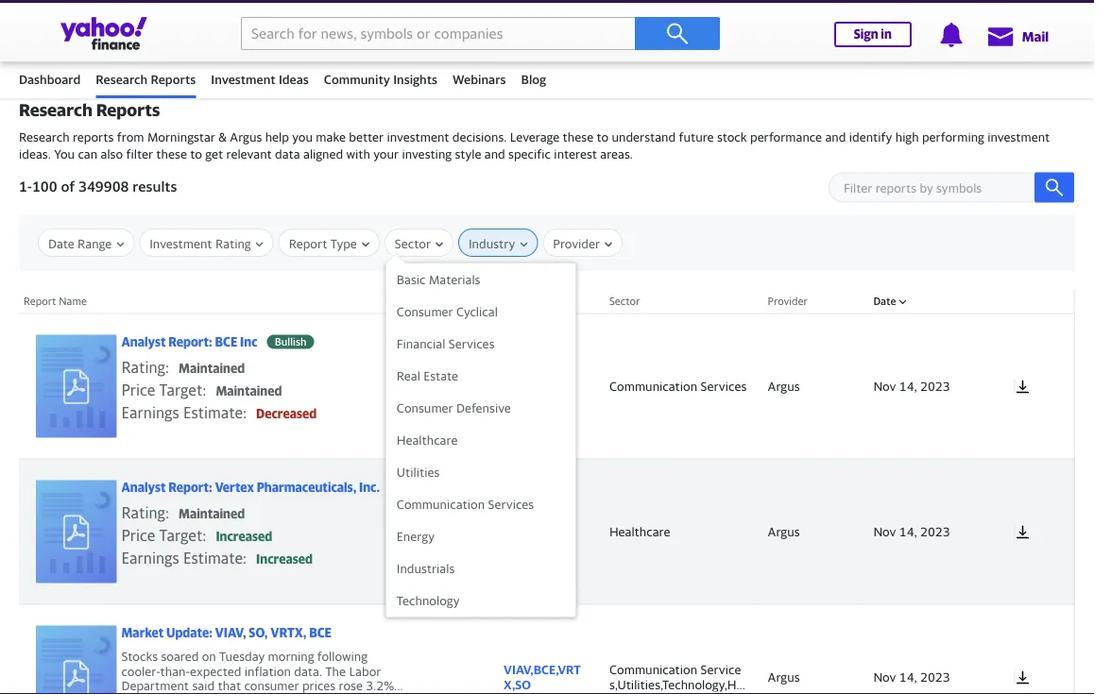 Task type: describe. For each thing, give the bounding box(es) containing it.
provider element for rating : maintained price target: maintained earnings estimate: decreased
[[759, 314, 865, 459]]

rating : maintained price target: increased earnings estimate: increased
[[121, 504, 313, 568]]

estimate: for rating : maintained price target: increased earnings estimate: increased
[[183, 550, 247, 568]]

1-
[[19, 178, 32, 195]]

my portfolio
[[218, 33, 291, 48]]

of
[[61, 178, 75, 195]]

basic materials
[[397, 272, 481, 287]]

finance home link
[[19, 21, 101, 57]]

ideas.
[[19, 147, 51, 162]]

argus inside the 'research reports from morningstar & argus help you make better investment decisions. leverage these to understand future stock performance and identify high performing investment ideas. you can also filter these to get relevant data aligned with your investing style and specific interest areas.'
[[230, 130, 262, 145]]

mail
[[1023, 29, 1049, 44]]

also
[[101, 147, 123, 162]]

aligned
[[304, 147, 343, 162]]

financial
[[397, 337, 446, 351]]

russell 2000
[[577, 16, 649, 30]]

finance home
[[19, 33, 101, 48]]

communication inside button
[[397, 497, 485, 512]]

so,
[[249, 626, 268, 641]]

0 vertical spatial increased
[[216, 530, 273, 544]]

services for communication services button
[[488, 497, 534, 512]]

notifications image
[[940, 23, 964, 47]]

pharmaceuticals,
[[257, 481, 357, 495]]

type
[[331, 236, 357, 251]]

1 horizontal spatial communication services
[[610, 379, 747, 394]]

sign in link
[[835, 22, 912, 47]]

financial services button
[[387, 328, 576, 360]]

sign
[[854, 27, 879, 42]]

earnings for rating : maintained price target: increased earnings estimate: increased
[[121, 550, 179, 568]]

results
[[133, 178, 177, 195]]

analyst report: bce inc
[[121, 335, 258, 350]]

can
[[78, 147, 98, 162]]

estate
[[424, 369, 459, 383]]

1 vertical spatial research reports
[[19, 100, 160, 120]]

real
[[397, 369, 421, 383]]

yahoo
[[523, 33, 560, 48]]

report type
[[289, 236, 357, 251]]

vertex
[[215, 481, 254, 495]]

Filter reports by symbols text field
[[829, 173, 1066, 203]]

try the new yahoo finance image
[[854, 25, 1068, 52]]

1 horizontal spatial healthcare
[[610, 525, 671, 539]]

future
[[679, 130, 714, 145]]

market update: viav, so, vrtx, bce
[[121, 626, 332, 641]]

price for rating : maintained price target: maintained earnings estimate: decreased
[[121, 381, 155, 399]]

0 horizontal spatial to
[[190, 147, 202, 162]]

decreased
[[256, 407, 317, 421]]

maintained for rating : maintained price target: increased earnings estimate: increased
[[179, 507, 245, 522]]

with
[[346, 147, 371, 162]]

data
[[275, 147, 300, 162]]

industry button
[[469, 230, 528, 258]]

1 finance from the left
[[19, 33, 64, 48]]

communication services button
[[387, 489, 576, 521]]

interest
[[554, 147, 597, 162]]

nov 14, 2023 for rating : maintained price target: increased earnings estimate: increased
[[874, 525, 951, 539]]

report: for rating : maintained price target: maintained earnings estimate: decreased
[[169, 335, 212, 350]]

industrials button
[[387, 553, 576, 585]]

blog
[[521, 72, 547, 87]]

utilities button
[[387, 457, 576, 489]]

webinars link
[[453, 63, 506, 95]]

bullish for rating : maintained price target: maintained earnings estimate: decreased
[[275, 336, 307, 348]]

analyst for rating : maintained price target: maintained earnings estimate: decreased
[[121, 335, 166, 350]]

utilities
[[397, 465, 440, 480]]

you
[[292, 130, 313, 145]]

ideas
[[279, 72, 309, 87]]

yahoo finance plus
[[523, 33, 634, 48]]

1 vertical spatial maintained
[[216, 384, 282, 399]]

high
[[896, 130, 919, 145]]

name
[[59, 295, 87, 308]]

14, for rating : maintained price target: increased earnings estimate: increased
[[900, 525, 918, 539]]

analyst report: bce inc image
[[36, 335, 117, 438]]

dashboard
[[19, 72, 81, 87]]

symbols element for rating : maintained price target: increased earnings estimate: increased
[[495, 459, 600, 605]]

materials
[[429, 272, 481, 287]]

screeners link
[[681, 21, 739, 57]]

blog link
[[521, 63, 555, 95]]

communication for market update: viav, so, vrtx, bce image
[[610, 663, 698, 678]]

nasdaq link
[[391, 16, 433, 30]]

basic
[[397, 272, 426, 287]]

bce inside market update: viav, so, vrtx, bce button
[[309, 626, 332, 641]]

1 horizontal spatial investment
[[387, 130, 450, 145]]

market
[[121, 626, 164, 641]]

make
[[316, 130, 346, 145]]

understand
[[612, 130, 676, 145]]

100
[[32, 178, 57, 195]]

inc
[[240, 335, 258, 350]]

energy
[[397, 529, 435, 544]]

consumer cyclical
[[397, 304, 498, 319]]

0 vertical spatial these
[[563, 130, 594, 145]]

earnings for rating : maintained price target: maintained earnings estimate: decreased
[[121, 404, 179, 422]]

communication for analyst report: bce inc image
[[610, 379, 698, 394]]

healthcare button
[[387, 425, 576, 457]]

3 nov from the top
[[874, 670, 897, 685]]

energy button
[[387, 521, 576, 553]]

investment ideas link
[[211, 63, 309, 95]]

basic materials button
[[387, 264, 576, 296]]

: for rating : maintained price target: increased earnings estimate: increased
[[165, 504, 169, 522]]

research inside navigation
[[96, 72, 148, 87]]

1 vertical spatial increased
[[256, 552, 313, 567]]

Search for news, symbols or companies text field
[[241, 17, 635, 50]]

news
[[396, 33, 427, 48]]

community
[[324, 72, 390, 87]]

stock
[[717, 130, 747, 145]]

500
[[44, 16, 67, 30]]

30
[[233, 16, 248, 30]]

dow
[[205, 16, 230, 30]]

target: for rating : maintained price target: increased earnings estimate: increased
[[159, 527, 206, 545]]

market update: viav, so, vrtx, bce image
[[36, 626, 117, 695]]

specific
[[509, 147, 551, 162]]

estimate: for rating : maintained price target: maintained earnings estimate: decreased
[[183, 404, 247, 422]]

14, for rating : maintained price target: maintained earnings estimate: decreased
[[900, 379, 918, 394]]

althcare
[[610, 692, 655, 695]]

viav,bce,vrt x,so
[[504, 663, 581, 692]]

target: for rating : maintained price target: maintained earnings estimate: decreased
[[159, 381, 206, 399]]

1 vertical spatial and
[[485, 147, 506, 162]]

consumer for consumer defensive
[[397, 401, 454, 416]]

market update: viav, so, vrtx, bce button
[[24, 615, 449, 695]]

nasdaq
[[391, 16, 433, 30]]

service
[[701, 663, 742, 678]]

provider button
[[553, 230, 613, 258]]

report
[[24, 295, 56, 308]]



Task type: vqa. For each thing, say whether or not it's contained in the screenshot.
Mutual
no



Task type: locate. For each thing, give the bounding box(es) containing it.
investment up investing
[[387, 130, 450, 145]]

communication down utilities
[[397, 497, 485, 512]]

sign in
[[854, 27, 892, 42]]

0 horizontal spatial finance
[[19, 33, 64, 48]]

: for rating : maintained price target: maintained earnings estimate: decreased
[[165, 359, 169, 377]]

communication down 'sector'
[[610, 379, 698, 394]]

cyclical
[[457, 304, 498, 319]]

investment
[[211, 72, 276, 87]]

technology button
[[387, 585, 576, 617]]

0 vertical spatial earnings
[[121, 404, 179, 422]]

in
[[882, 27, 892, 42]]

communication up s,utilities,technology,he
[[610, 663, 698, 678]]

1 target: from the top
[[159, 381, 206, 399]]

search image
[[667, 22, 689, 45]]

filter
[[126, 147, 153, 162]]

investment up search icon
[[988, 130, 1051, 145]]

mail link
[[987, 19, 1049, 53]]

2 nov 14, 2023 from the top
[[874, 525, 951, 539]]

1 vertical spatial report:
[[169, 481, 212, 495]]

maintained down analyst report: bce inc
[[179, 361, 245, 376]]

increased up vrtx,
[[256, 552, 313, 567]]

date for date range
[[48, 236, 74, 251]]

rating down analyst report: bce inc
[[121, 359, 165, 377]]

1 rating from the top
[[121, 359, 165, 377]]

1 estimate: from the top
[[183, 404, 247, 422]]

bullish right inc
[[275, 336, 307, 348]]

navigation
[[0, 16, 1095, 98]]

0 vertical spatial services
[[449, 337, 495, 351]]

communication
[[610, 379, 698, 394], [397, 497, 485, 512], [610, 663, 698, 678]]

s&p
[[19, 16, 42, 30]]

consumer defensive
[[397, 401, 511, 416]]

price right analyst report: vertex pharmaceuticals, inc. image
[[121, 527, 155, 545]]

report name
[[24, 295, 87, 308]]

1 horizontal spatial bce
[[309, 626, 332, 641]]

0 vertical spatial research reports
[[96, 72, 196, 87]]

and
[[826, 130, 847, 145], [485, 147, 506, 162]]

2 14, from the top
[[900, 525, 918, 539]]

nov 14, 2023
[[874, 379, 951, 394], [874, 525, 951, 539], [874, 670, 951, 685]]

your
[[374, 147, 399, 162]]

1 vertical spatial these
[[156, 147, 187, 162]]

2 estimate: from the top
[[183, 550, 247, 568]]

to
[[597, 130, 609, 145], [190, 147, 202, 162]]

: down analyst report: bce inc
[[165, 359, 169, 377]]

x,so
[[504, 678, 531, 692]]

research reports down watchlists
[[96, 72, 196, 87]]

consumer for consumer cyclical
[[397, 304, 454, 319]]

sector
[[610, 295, 640, 308]]

0 vertical spatial 14,
[[900, 379, 918, 394]]

1 horizontal spatial to
[[597, 130, 609, 145]]

reports inside navigation
[[151, 72, 196, 87]]

investment left the rating
[[150, 236, 212, 251]]

0 horizontal spatial date
[[48, 236, 74, 251]]

1 horizontal spatial these
[[563, 130, 594, 145]]

2 : from the top
[[165, 504, 169, 522]]

target: down analyst report: vertex pharmaceuticals, inc. at the left
[[159, 527, 206, 545]]

inc.
[[359, 481, 380, 495]]

crude
[[763, 16, 797, 30]]

1 horizontal spatial date
[[874, 295, 897, 308]]

technology
[[397, 594, 460, 608]]

1 vertical spatial earnings
[[121, 550, 179, 568]]

earnings up 'market'
[[121, 550, 179, 568]]

estimate: down vertex
[[183, 550, 247, 568]]

0 vertical spatial rating
[[121, 359, 165, 377]]

dow 30 link
[[205, 16, 248, 30]]

performance
[[751, 130, 823, 145]]

1 vertical spatial healthcare
[[610, 525, 671, 539]]

2 finance from the left
[[562, 33, 607, 48]]

maintained up decreased
[[216, 384, 282, 399]]

0 vertical spatial date
[[48, 236, 74, 251]]

yahoo finance plus link
[[523, 21, 653, 61]]

2 vertical spatial services
[[488, 497, 534, 512]]

finance down s&p 500 'link'
[[19, 33, 64, 48]]

identify
[[850, 130, 893, 145]]

0 horizontal spatial healthcare
[[397, 433, 458, 448]]

provider element
[[759, 314, 865, 459], [759, 459, 865, 605], [759, 605, 865, 695]]

research down 'dashboard' link
[[19, 100, 93, 120]]

1 vertical spatial bullish
[[397, 482, 429, 494]]

argus for communication services
[[768, 379, 800, 394]]

research up "ideas."
[[19, 130, 70, 145]]

report: left vertex
[[169, 481, 212, 495]]

2000
[[619, 16, 649, 30]]

2 vertical spatial nov 14, 2023
[[874, 670, 951, 685]]

reports down watchlists
[[151, 72, 196, 87]]

1 horizontal spatial finance
[[562, 33, 607, 48]]

investing
[[402, 147, 452, 162]]

previous image
[[1029, 26, 1057, 55]]

2 report: from the top
[[169, 481, 212, 495]]

1 vertical spatial reports
[[96, 100, 160, 120]]

0 vertical spatial reports
[[151, 72, 196, 87]]

research inside the 'research reports from morningstar & argus help you make better investment decisions. leverage these to understand future stock performance and identify high performing investment ideas. you can also filter these to get relevant data aligned with your investing style and specific interest areas.'
[[19, 130, 70, 145]]

investment
[[387, 130, 450, 145], [988, 130, 1051, 145], [150, 236, 212, 251]]

0 horizontal spatial bce
[[215, 335, 238, 350]]

1 report: from the top
[[169, 335, 212, 350]]

0 vertical spatial report:
[[169, 335, 212, 350]]

3 provider element from the top
[[759, 605, 865, 695]]

oil
[[799, 16, 815, 30]]

my
[[218, 33, 236, 48]]

0 horizontal spatial these
[[156, 147, 187, 162]]

1 vertical spatial date
[[874, 295, 897, 308]]

1 vertical spatial analyst
[[121, 481, 166, 495]]

2 vertical spatial maintained
[[179, 507, 245, 522]]

price for rating : maintained price target: increased earnings estimate: increased
[[121, 527, 155, 545]]

2 rating from the top
[[121, 504, 165, 522]]

s&p 500
[[19, 16, 67, 30]]

349908
[[78, 178, 129, 195]]

plus
[[610, 33, 634, 48]]

0 vertical spatial maintained
[[179, 361, 245, 376]]

:
[[165, 359, 169, 377], [165, 504, 169, 522]]

date for date
[[874, 295, 897, 308]]

bullish
[[275, 336, 307, 348], [397, 482, 429, 494]]

videos link
[[456, 21, 495, 57]]

symbols element for rating : maintained price target: maintained earnings estimate: decreased
[[495, 314, 600, 459]]

sector button
[[395, 230, 443, 258]]

1 vertical spatial 2023
[[921, 525, 951, 539]]

earnings inside rating : maintained price target: increased earnings estimate: increased
[[121, 550, 179, 568]]

0 vertical spatial nov
[[874, 379, 897, 394]]

rating inside rating : maintained price target: increased earnings estimate: increased
[[121, 504, 165, 522]]

1 vertical spatial :
[[165, 504, 169, 522]]

research reports
[[96, 72, 196, 87], [19, 100, 160, 120]]

1 symbols element from the top
[[495, 314, 600, 459]]

defensive
[[457, 401, 511, 416]]

s&p 500 link
[[19, 16, 67, 30]]

1 vertical spatial consumer
[[397, 401, 454, 416]]

1 2023 from the top
[[921, 379, 951, 394]]

rating for rating : maintained price target: increased earnings estimate: increased
[[121, 504, 165, 522]]

and left the identify
[[826, 130, 847, 145]]

bce right vrtx,
[[309, 626, 332, 641]]

date inside "button"
[[48, 236, 74, 251]]

bullish down utilities
[[397, 482, 429, 494]]

screeners
[[681, 33, 739, 48]]

nov for rating : maintained price target: maintained earnings estimate: decreased
[[874, 379, 897, 394]]

2 horizontal spatial investment
[[988, 130, 1051, 145]]

1 14, from the top
[[900, 379, 918, 394]]

0 vertical spatial consumer
[[397, 304, 454, 319]]

price inside rating : maintained price target: maintained earnings estimate: decreased
[[121, 381, 155, 399]]

real estate button
[[387, 360, 576, 392]]

1 vertical spatial communication
[[397, 497, 485, 512]]

analyst right analyst report: bce inc image
[[121, 335, 166, 350]]

nov 14, 2023 for rating : maintained price target: maintained earnings estimate: decreased
[[874, 379, 951, 394]]

investment rating button
[[150, 230, 263, 258]]

0 vertical spatial price
[[121, 381, 155, 399]]

1 vertical spatial nov
[[874, 525, 897, 539]]

analyst report: vertex pharmaceuticals, inc. image
[[36, 481, 117, 584]]

2 nov from the top
[[874, 525, 897, 539]]

2023 for rating : maintained price target: increased earnings estimate: increased
[[921, 525, 951, 539]]

2023 for rating : maintained price target: maintained earnings estimate: decreased
[[921, 379, 951, 394]]

argus for healthcare
[[768, 525, 800, 539]]

0 vertical spatial and
[[826, 130, 847, 145]]

morningstar
[[147, 130, 216, 145]]

1 vertical spatial bce
[[309, 626, 332, 641]]

1 nov from the top
[[874, 379, 897, 394]]

search image
[[1046, 178, 1065, 197]]

dow 30
[[205, 16, 248, 30]]

1 : from the top
[[165, 359, 169, 377]]

target: down analyst report: bce inc
[[159, 381, 206, 399]]

0 vertical spatial bce
[[215, 335, 238, 350]]

provider element for rating : maintained price target: increased earnings estimate: increased
[[759, 459, 865, 605]]

healthcare inside healthcare button
[[397, 433, 458, 448]]

0 vertical spatial analyst
[[121, 335, 166, 350]]

2 target: from the top
[[159, 527, 206, 545]]

1 vertical spatial to
[[190, 147, 202, 162]]

report type button
[[289, 230, 370, 258]]

maintained down vertex
[[179, 507, 245, 522]]

1 vertical spatial nov 14, 2023
[[874, 525, 951, 539]]

price inside rating : maintained price target: increased earnings estimate: increased
[[121, 527, 155, 545]]

report: up rating : maintained price target: maintained earnings estimate: decreased
[[169, 335, 212, 350]]

real estate
[[397, 369, 459, 383]]

communication services
[[610, 379, 747, 394], [397, 497, 534, 512]]

earnings right analyst report: bce inc image
[[121, 404, 179, 422]]

2 price from the top
[[121, 527, 155, 545]]

analyst right analyst report: vertex pharmaceuticals, inc. image
[[121, 481, 166, 495]]

0 vertical spatial bullish
[[275, 336, 307, 348]]

1 nov 14, 2023 from the top
[[874, 379, 951, 394]]

1 vertical spatial price
[[121, 527, 155, 545]]

estimate: left decreased
[[183, 404, 247, 422]]

increased
[[216, 530, 273, 544], [256, 552, 313, 567]]

finance down russell
[[562, 33, 607, 48]]

viav,bce,vrt
[[504, 663, 581, 678]]

0 vertical spatial nov 14, 2023
[[874, 379, 951, 394]]

2 vertical spatial nov
[[874, 670, 897, 685]]

bce
[[215, 335, 238, 350], [309, 626, 332, 641]]

3 2023 from the top
[[921, 670, 951, 685]]

0 vertical spatial healthcare
[[397, 433, 458, 448]]

1 analyst from the top
[[121, 335, 166, 350]]

2 consumer from the top
[[397, 401, 454, 416]]

consumer down the real estate
[[397, 401, 454, 416]]

style
[[455, 147, 482, 162]]

: down analyst report: vertex pharmaceuticals, inc. at the left
[[165, 504, 169, 522]]

bullish for rating : maintained price target: increased earnings estimate: increased
[[397, 482, 429, 494]]

these up interest
[[563, 130, 594, 145]]

0 horizontal spatial investment
[[150, 236, 212, 251]]

maintained for rating : maintained price target: maintained earnings estimate: decreased
[[179, 361, 245, 376]]

estimate: inside rating : maintained price target: maintained earnings estimate: decreased
[[183, 404, 247, 422]]

1 vertical spatial rating
[[121, 504, 165, 522]]

3 nov 14, 2023 from the top
[[874, 670, 951, 685]]

2 analyst from the top
[[121, 481, 166, 495]]

0 horizontal spatial communication services
[[397, 497, 534, 512]]

consumer up financial
[[397, 304, 454, 319]]

better
[[349, 130, 384, 145]]

webinars
[[453, 72, 506, 87]]

1 vertical spatial target:
[[159, 527, 206, 545]]

and down decisions. on the top of page
[[485, 147, 506, 162]]

healthcare
[[397, 433, 458, 448], [610, 525, 671, 539]]

0 vertical spatial communication services
[[610, 379, 747, 394]]

argus
[[230, 130, 262, 145], [768, 379, 800, 394], [768, 525, 800, 539], [768, 670, 800, 685]]

rating right analyst report: vertex pharmaceuticals, inc. image
[[121, 504, 165, 522]]

communication services inside button
[[397, 497, 534, 512]]

1 vertical spatial 14,
[[900, 525, 918, 539]]

target: inside rating : maintained price target: maintained earnings estimate: decreased
[[159, 381, 206, 399]]

: inside rating : maintained price target: maintained earnings estimate: decreased
[[165, 359, 169, 377]]

these down morningstar
[[156, 147, 187, 162]]

0 horizontal spatial and
[[485, 147, 506, 162]]

provider
[[553, 236, 600, 251]]

research reports up reports on the top of the page
[[19, 100, 160, 120]]

2 provider element from the top
[[759, 459, 865, 605]]

1 vertical spatial services
[[701, 379, 747, 394]]

industry
[[469, 236, 516, 251]]

: inside rating : maintained price target: increased earnings estimate: increased
[[165, 504, 169, 522]]

maintained inside rating : maintained price target: increased earnings estimate: increased
[[179, 507, 245, 522]]

0 vertical spatial estimate:
[[183, 404, 247, 422]]

estimate: inside rating : maintained price target: increased earnings estimate: increased
[[183, 550, 247, 568]]

rating : maintained price target: maintained earnings estimate: decreased
[[121, 359, 317, 422]]

nov for rating : maintained price target: increased earnings estimate: increased
[[874, 525, 897, 539]]

rating
[[215, 236, 251, 251]]

1 provider element from the top
[[759, 314, 865, 459]]

services for financial services button
[[449, 337, 495, 351]]

nov
[[874, 379, 897, 394], [874, 525, 897, 539], [874, 670, 897, 685]]

crude oil link
[[763, 16, 815, 30]]

maintained
[[179, 361, 245, 376], [216, 384, 282, 399], [179, 507, 245, 522]]

2 symbols element from the top
[[495, 459, 600, 605]]

markets
[[319, 33, 367, 48]]

my portfolio link
[[218, 21, 291, 57]]

analyst
[[121, 335, 166, 350], [121, 481, 166, 495]]

portfolio
[[239, 33, 291, 48]]

reports up from at the left top of page
[[96, 100, 160, 120]]

2 vertical spatial communication
[[610, 663, 698, 678]]

symbols element
[[495, 314, 600, 459], [495, 459, 600, 605]]

research down watchlists
[[96, 72, 148, 87]]

navigation containing finance home
[[0, 16, 1095, 98]]

1 vertical spatial research
[[19, 100, 93, 120]]

0 horizontal spatial bullish
[[275, 336, 307, 348]]

price right analyst report: bce inc image
[[121, 381, 155, 399]]

community insights
[[324, 72, 438, 87]]

provider
[[768, 295, 808, 308]]

2 2023 from the top
[[921, 525, 951, 539]]

communication inside communication service s,utilities,technology,he althcare
[[610, 663, 698, 678]]

s,utilities,technology,he
[[610, 678, 744, 692]]

0 vertical spatial target:
[[159, 381, 206, 399]]

industrials
[[397, 562, 455, 576]]

0 vertical spatial communication
[[610, 379, 698, 394]]

1 consumer from the top
[[397, 304, 454, 319]]

premium yahoo finance logo image
[[639, 33, 653, 48]]

1 price from the top
[[121, 381, 155, 399]]

3 14, from the top
[[900, 670, 918, 685]]

areas.
[[601, 147, 633, 162]]

rating for rating : maintained price target: maintained earnings estimate: decreased
[[121, 359, 165, 377]]

2 earnings from the top
[[121, 550, 179, 568]]

2 vertical spatial 2023
[[921, 670, 951, 685]]

investment inside button
[[150, 236, 212, 251]]

0 vertical spatial research
[[96, 72, 148, 87]]

1 horizontal spatial bullish
[[397, 482, 429, 494]]

0 vertical spatial 2023
[[921, 379, 951, 394]]

rating inside rating : maintained price target: maintained earnings estimate: decreased
[[121, 359, 165, 377]]

russell
[[577, 16, 616, 30]]

to up areas.
[[597, 130, 609, 145]]

report: for rating : maintained price target: increased earnings estimate: increased
[[169, 481, 212, 495]]

increased down analyst report: vertex pharmaceuticals, inc. at the left
[[216, 530, 273, 544]]

community insights link
[[324, 63, 438, 95]]

2 vertical spatial research
[[19, 130, 70, 145]]

2 vertical spatial 14,
[[900, 670, 918, 685]]

1 vertical spatial communication services
[[397, 497, 534, 512]]

bce left inc
[[215, 335, 238, 350]]

0 vertical spatial :
[[165, 359, 169, 377]]

consumer cyclical button
[[387, 296, 576, 328]]

analyst for rating : maintained price target: increased earnings estimate: increased
[[121, 481, 166, 495]]

earnings inside rating : maintained price target: maintained earnings estimate: decreased
[[121, 404, 179, 422]]

&
[[219, 130, 227, 145]]

to left get
[[190, 147, 202, 162]]

14,
[[900, 379, 918, 394], [900, 525, 918, 539], [900, 670, 918, 685]]

research reports inside navigation
[[96, 72, 196, 87]]

decisions.
[[453, 130, 507, 145]]

1 earnings from the top
[[121, 404, 179, 422]]

next image
[[1051, 26, 1080, 55]]

target: inside rating : maintained price target: increased earnings estimate: increased
[[159, 527, 206, 545]]

news link
[[396, 21, 427, 57]]

1 vertical spatial estimate:
[[183, 550, 247, 568]]

argus for communication service s,utilities,technology,he althcare
[[768, 670, 800, 685]]

0 vertical spatial to
[[597, 130, 609, 145]]

services
[[449, 337, 495, 351], [701, 379, 747, 394], [488, 497, 534, 512]]

1 horizontal spatial and
[[826, 130, 847, 145]]

research
[[96, 72, 148, 87], [19, 100, 93, 120], [19, 130, 70, 145]]



